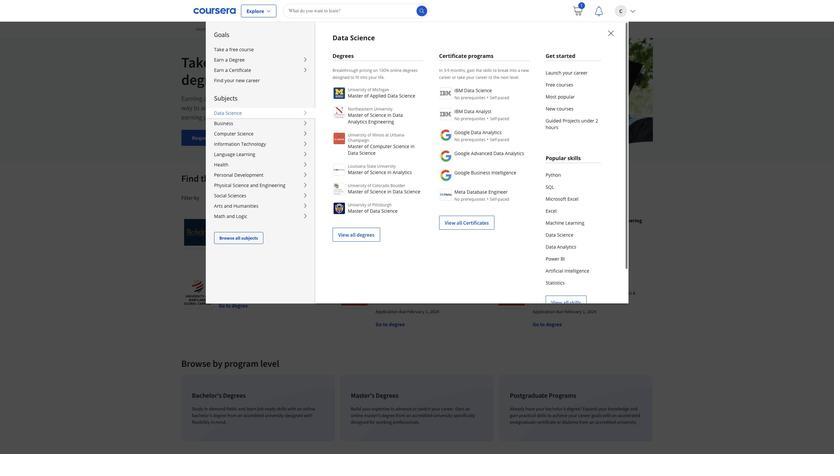 Task type: locate. For each thing, give the bounding box(es) containing it.
in inside louisiana state university master of science in analytics
[[387, 169, 391, 176]]

1 horizontal spatial degrees
[[333, 52, 354, 60]]

university down career.
[[433, 413, 453, 419]]

degree
[[181, 71, 224, 89], [237, 173, 264, 184], [232, 242, 248, 249], [546, 242, 562, 249], [232, 302, 248, 309], [389, 321, 405, 328], [546, 321, 562, 328], [213, 413, 226, 419], [382, 413, 395, 419]]

university down ready
[[265, 413, 284, 419]]

of inside louisiana state university master of science in analytics
[[364, 169, 369, 176]]

no inside ibm data science no prerequisites • self-paced
[[455, 95, 460, 101]]

0 horizontal spatial university
[[265, 413, 284, 419]]

accredited up boosting
[[311, 94, 340, 103]]

degrees
[[333, 52, 354, 60], [223, 391, 246, 400], [376, 391, 399, 400]]

cybersecurity
[[270, 277, 302, 284]]

0 vertical spatial view
[[445, 219, 456, 226]]

skills down statistics link
[[570, 299, 581, 306]]

earn inside popup button
[[214, 57, 224, 63]]

bachelor of science in cybersecurity technology
[[219, 277, 330, 284]]

3 prerequisites from the top
[[461, 137, 486, 143]]

partnername logo image for google data analytics
[[440, 129, 452, 141]]

2 courses from the top
[[557, 106, 574, 112]]

2 2023) from the left
[[561, 297, 571, 303]]

university of pittsburgh logo image
[[333, 202, 345, 214]]

3 • from the top
[[487, 136, 489, 143]]

1 horizontal spatial advanced
[[471, 150, 492, 157]]

urbana-
[[390, 132, 405, 138]]

meta
[[455, 189, 466, 195]]

or down achieve
[[557, 419, 561, 425]]

machine learning link
[[546, 217, 601, 229]]

your up goals
[[598, 406, 607, 412]]

data down the champaign
[[348, 150, 358, 156]]

master's
[[351, 391, 375, 400]]

1 1, from the left
[[426, 309, 429, 315]]

earn down earn a degree
[[214, 67, 224, 73]]

5 partnername logo image from the top
[[440, 170, 452, 182]]

university of illinois at urbana-champaign image
[[339, 276, 370, 308], [496, 276, 528, 308]]

of
[[259, 53, 271, 72], [368, 87, 371, 93], [364, 93, 369, 99], [364, 112, 369, 118], [368, 132, 371, 138], [364, 143, 369, 150], [364, 169, 369, 176], [368, 183, 371, 188], [364, 188, 369, 195], [368, 202, 371, 208], [364, 208, 369, 214], [235, 217, 240, 224], [393, 217, 397, 224], [550, 217, 554, 224], [240, 277, 245, 284], [550, 277, 554, 284]]

2 no from the top
[[455, 116, 460, 122]]

0 horizontal spatial gain
[[467, 68, 475, 73]]

a for earn a degree
[[225, 57, 228, 63]]

ibm for ibm data science
[[455, 87, 463, 94]]

1 courses from the top
[[557, 82, 573, 88]]

google inside google data analytics no prerequisites • self-paced
[[455, 129, 470, 136]]

certificate up find your new career
[[229, 67, 251, 73]]

1 horizontal spatial into
[[510, 68, 517, 73]]

explore menu element
[[206, 22, 315, 244]]

for left you
[[266, 173, 277, 184]]

4 partnername logo image from the top
[[440, 150, 452, 162]]

1 vertical spatial earn
[[214, 67, 224, 73]]

certificate
[[439, 52, 467, 60], [229, 67, 251, 73]]

master of applied data science
[[376, 217, 446, 224]]

self- inside ibm data science no prerequisites • self-paced
[[490, 95, 498, 101]]

request info
[[192, 135, 221, 141]]

february for public
[[407, 309, 425, 315]]

prerequisites for analyst
[[461, 116, 486, 122]]

1 horizontal spatial report,
[[545, 297, 560, 303]]

0 horizontal spatial university of illinois at urbana-champaign image
[[339, 276, 370, 308]]

courses for new courses
[[557, 106, 574, 112]]

excel down sql link
[[568, 196, 579, 202]]

learning inside view all skills list
[[566, 220, 585, 226]]

your down university of michigan logo
[[331, 104, 343, 112]]

humanities
[[234, 203, 258, 209]]

0 horizontal spatial designed
[[285, 413, 303, 419]]

accredited inside already have your bachelor's degree? expand your knowledge and gain practical skills to achieve your career goals with an accelerated postgraduate certificate or diploma from an accredited university.
[[595, 419, 616, 425]]

find down earn a certificate on the top
[[214, 77, 223, 84]]

science up information technology
[[237, 131, 254, 137]]

university inside louisiana state university master of science in analytics
[[377, 164, 396, 169]]

skills left "break"
[[483, 68, 492, 73]]

1 ibm from the top
[[455, 87, 463, 94]]

no up google data analytics no prerequisites • self-paced in the top of the page
[[455, 116, 460, 122]]

data science up data analytics
[[546, 232, 573, 238]]

1 vertical spatial study
[[192, 406, 203, 412]]

0 vertical spatial earn
[[214, 57, 224, 63]]

career inside 'take charge of your career with an online degree'
[[306, 53, 345, 72]]

a down earn a degree
[[225, 67, 228, 73]]

career.
[[441, 406, 454, 412]]

1 horizontal spatial technology
[[303, 277, 330, 284]]

with
[[348, 53, 376, 72], [288, 406, 296, 412], [304, 413, 312, 419], [603, 413, 611, 419]]

1 vertical spatial certificate
[[229, 67, 251, 73]]

0 horizontal spatial computer
[[214, 131, 236, 137]]

0 horizontal spatial certificate
[[229, 67, 251, 73]]

0 vertical spatial google
[[455, 129, 470, 136]]

or
[[452, 75, 456, 80], [238, 94, 244, 103], [413, 406, 417, 412], [557, 419, 561, 425]]

boosting
[[305, 104, 329, 112]]

your down earn a certificate on the top
[[225, 77, 235, 84]]

2 horizontal spatial designed
[[351, 419, 369, 425]]

data up google business intelligence
[[494, 150, 504, 157]]

advanced down google data analytics no prerequisites • self-paced in the top of the page
[[471, 150, 492, 157]]

popular
[[558, 94, 575, 100]]

2 news from the left
[[621, 290, 632, 296]]

earn up specifically
[[455, 406, 464, 412]]

information technology button
[[206, 139, 315, 149]]

2 top from the left
[[545, 290, 553, 296]]

google down google data analytics no prerequisites • self-paced in the top of the page
[[455, 150, 470, 157]]

from right diploma
[[579, 419, 589, 425]]

• up the analyst
[[487, 94, 489, 101]]

science inside university of michigan master of applied data science
[[399, 93, 415, 99]]

earn for earn a certificate
[[214, 67, 224, 73]]

2023)
[[404, 297, 414, 303], [561, 297, 571, 303]]

goals
[[214, 30, 229, 39]]

0 horizontal spatial applied
[[370, 93, 386, 99]]

master down artificial
[[533, 277, 549, 284]]

0 horizontal spatial public
[[381, 230, 394, 236]]

1 horizontal spatial university of illinois at urbana-champaign image
[[496, 276, 528, 308]]

prerequisites up the analyst
[[461, 95, 486, 101]]

a right be
[[389, 94, 393, 103]]

science inside university of pittsburgh master of data science
[[381, 208, 398, 214]]

2 paced from the top
[[498, 116, 509, 122]]

1 • from the top
[[487, 94, 489, 101]]

university of illinois at urbana-champaign logo image
[[333, 133, 345, 145]]

degrees up expertise
[[376, 391, 399, 400]]

from inside already have your bachelor's degree? expand your knowledge and gain practical skills to achieve your career goals with an accelerated postgraduate certificate or diploma from an accredited university.
[[579, 419, 589, 425]]

self- inside google data analytics no prerequisites • self-paced
[[490, 137, 498, 143]]

a left degree
[[225, 57, 228, 63]]

from up while
[[289, 94, 302, 103]]

application due february 8, 2024
[[219, 230, 282, 236]]

2 university of illinois at urbana-champaign image from the left
[[496, 276, 528, 308]]

take a free course link
[[206, 44, 315, 55]]

0 horizontal spatial browse
[[181, 358, 211, 370]]

skills right ready
[[277, 406, 287, 412]]

paced inside meta database engineer no prerequisites • self-paced
[[498, 196, 509, 202]]

1 2023) from the left
[[404, 297, 414, 303]]

0 vertical spatial designed
[[333, 75, 350, 80]]

due for top
[[399, 309, 406, 315]]

science down in 3-9 months, gain the skills to break into a new career or take your career to the next level.
[[476, 87, 492, 94]]

0 vertical spatial technology
[[241, 141, 266, 147]]

1 news from the left
[[464, 290, 475, 296]]

0 vertical spatial excel
[[568, 196, 579, 202]]

1 vertical spatial advanced
[[241, 217, 264, 224]]

• down the analyst
[[487, 115, 489, 122]]

degree inside build your expertise to advance or switch your career. earn an online master's degree from an accredited university specifically designed for working professionals.
[[382, 413, 395, 419]]

shopping cart: 1 item element
[[572, 2, 585, 16]]

take for take a free course
[[214, 46, 224, 53]]

1 vertical spatial intelligence
[[565, 268, 589, 274]]

2 ibm from the top
[[455, 108, 463, 115]]

technology down computer science popup button
[[241, 141, 266, 147]]

1 horizontal spatial browse
[[219, 235, 234, 241]]

None search field
[[283, 3, 430, 18]]

personal development button
[[206, 170, 315, 180]]

google for google data analytics no prerequisites • self-paced
[[455, 129, 470, 136]]

your inside earning a bachelor's or master's online from an accredited university can be a flexible way to acquire an important credential while boosting your knowledge, skills, and earning potential.
[[331, 104, 343, 112]]

0 vertical spatial take
[[214, 46, 224, 53]]

skills up certificate
[[537, 413, 547, 419]]

2 vertical spatial learning
[[566, 220, 585, 226]]

bachelor's up achieve
[[546, 406, 566, 412]]

3 self- from the top
[[490, 137, 498, 143]]

your down on at the left
[[369, 75, 377, 80]]

2 vertical spatial earn
[[455, 406, 464, 412]]

self- for science
[[490, 95, 498, 101]]

program
[[224, 358, 259, 370]]

paced for analyst
[[498, 116, 509, 122]]

2 vertical spatial google
[[455, 170, 470, 176]]

prerequisites down database
[[461, 196, 486, 202]]

view all certificates
[[445, 219, 489, 226]]

application for master of engineering in computer engineering
[[533, 230, 555, 236]]

1 vertical spatial applied
[[398, 217, 416, 224]]

applied inside university of michigan master of applied data science
[[370, 93, 386, 99]]

1 vertical spatial google
[[455, 150, 470, 157]]

artificial intelligence link
[[546, 265, 601, 277]]

illinois
[[372, 132, 384, 138]]

google down ibm data analyst no prerequisites • self-paced
[[455, 129, 470, 136]]

master's down expertise
[[364, 413, 381, 419]]

view all skills
[[551, 299, 581, 306]]

gain down 'already'
[[510, 413, 518, 419]]

1 vertical spatial new
[[236, 77, 245, 84]]

prerequisites for science
[[461, 95, 486, 101]]

master right university of illinois at urbana-champaign logo
[[348, 143, 363, 150]]

paced inside ibm data science no prerequisites • self-paced
[[498, 95, 509, 101]]

designed inside study in-demand fields and learn job-ready skills with an online bachelor's degree from an accredited university designed with flexibility in mind.
[[285, 413, 303, 419]]

0 vertical spatial master's
[[245, 94, 269, 103]]

data up #1 public research university in the u.s. (qs world rankings, 2022)
[[417, 217, 428, 224]]

2 report, from the left
[[545, 297, 560, 303]]

1 horizontal spatial degrees
[[403, 68, 418, 73]]

data science menu item
[[315, 22, 834, 432]]

1 & from the left
[[476, 290, 479, 296]]

1 horizontal spatial gain
[[510, 413, 518, 419]]

degrees inside breakthrough pricing on 100% online degrees designed to fit into your life.
[[403, 68, 418, 73]]

accredited inside build your expertise to advance or switch your career. earn an online master's degree from an accredited university specifically designed for working professionals.
[[412, 413, 433, 419]]

1 horizontal spatial new
[[521, 68, 529, 73]]

by for browse
[[213, 358, 222, 370]]

0 horizontal spatial universities
[[410, 290, 432, 296]]

power bi link
[[546, 253, 601, 265]]

list containing bachelor's degrees
[[179, 372, 656, 444]]

1 horizontal spatial university
[[342, 94, 369, 103]]

view down university of pittsburgh logo
[[338, 231, 349, 238]]

1 vertical spatial master's
[[364, 413, 381, 419]]

university inside earning a bachelor's or master's online from an accredited university can be a flexible way to acquire an important credential while boosting your knowledge, skills, and earning potential.
[[342, 94, 369, 103]]

3 paced from the top
[[498, 137, 509, 143]]

data down flexible
[[393, 112, 403, 118]]

postgraduate
[[510, 419, 536, 425]]

0 vertical spatial list
[[546, 67, 601, 134]]

pittsburgh
[[372, 202, 392, 208]]

0 horizontal spatial excel
[[546, 208, 557, 214]]

1 self- from the top
[[490, 95, 498, 101]]

technology right cybersecurity
[[303, 277, 330, 284]]

no for ibm data science
[[455, 95, 460, 101]]

2 horizontal spatial degrees
[[376, 391, 399, 400]]

health button
[[206, 160, 315, 170]]

3 partnername logo image from the top
[[440, 129, 452, 141]]

way
[[181, 104, 192, 112]]

university of california, berkeley image
[[181, 216, 213, 248]]

arts
[[214, 203, 223, 209]]

arts and humanities
[[214, 203, 258, 209]]

due for advanced
[[242, 230, 249, 236]]

partnername logo image for ibm data analyst
[[440, 108, 452, 120]]

master inside the university of illinois at urbana- champaign master of computer science in data science
[[348, 143, 363, 150]]

science down can
[[370, 112, 386, 118]]

2024 for universities
[[430, 309, 439, 315]]

paced up the google advanced data analytics
[[498, 137, 509, 143]]

1 vertical spatial degrees
[[357, 231, 375, 238]]

1 horizontal spatial study
[[265, 217, 278, 224]]

study left in- on the bottom left
[[192, 406, 203, 412]]

to
[[493, 68, 497, 73], [351, 75, 354, 80], [489, 75, 492, 80], [194, 104, 199, 112], [226, 242, 231, 249], [540, 242, 545, 249], [226, 302, 231, 309], [383, 321, 388, 328], [540, 321, 545, 328], [391, 406, 395, 412], [548, 413, 552, 419]]

northeastern university master of science in data analytics engineering
[[348, 106, 403, 125]]

2024 for in
[[273, 230, 282, 236]]

learning for language learning
[[236, 151, 255, 158]]

c
[[619, 7, 622, 14]]

0 vertical spatial advanced
[[471, 150, 492, 157]]

1 vertical spatial find
[[181, 173, 199, 184]]

a up acquire
[[204, 94, 207, 103]]

study in-demand fields and learn job-ready skills with an online bachelor's degree from an accredited university designed with flexibility in mind.
[[192, 406, 315, 425]]

0 vertical spatial gain
[[467, 68, 475, 73]]

under
[[581, 118, 594, 124]]

analytics inside northeastern university master of science in data analytics engineering
[[348, 119, 367, 125]]

in
[[439, 68, 443, 73]]

gain right months,
[[467, 68, 475, 73]]

1 paced from the top
[[498, 95, 509, 101]]

1 horizontal spatial by
[[213, 358, 222, 370]]

view all certificates link
[[439, 216, 495, 230]]

master inside university of michigan master of applied data science
[[348, 93, 363, 99]]

no inside ibm data analyst no prerequisites • self-paced
[[455, 116, 460, 122]]

go to degree for top
[[376, 321, 405, 328]]

application due february 1, 2024
[[376, 309, 439, 315], [533, 309, 597, 315]]

ibm
[[455, 87, 463, 94], [455, 108, 463, 115]]

6 partnername logo image from the top
[[440, 189, 452, 201]]

advanced
[[471, 150, 492, 157], [241, 217, 264, 224]]

science inside popup button
[[237, 131, 254, 137]]

specifically
[[454, 413, 475, 419]]

career inside already have your bachelor's degree? expand your knowledge and gain practical skills to achieve your career goals with an accelerated postgraduate certificate or diploma from an accredited university.
[[578, 413, 591, 419]]

microsoft excel
[[546, 196, 579, 202]]

0 horizontal spatial report,
[[388, 297, 403, 303]]

science down artificial intelligence
[[555, 277, 573, 284]]

list containing launch your career
[[546, 67, 601, 134]]

news
[[464, 290, 475, 296], [621, 290, 632, 296]]

programs
[[468, 52, 494, 60]]

browse
[[219, 235, 234, 241], [181, 358, 211, 370]]

1 application due february 1, 2024 from the left
[[376, 309, 439, 315]]

intelligence
[[492, 170, 516, 176], [565, 268, 589, 274]]

2 horizontal spatial view
[[551, 299, 562, 306]]

1 report, from the left
[[388, 297, 403, 303]]

4 self- from the top
[[490, 196, 498, 202]]

• for science
[[487, 94, 489, 101]]

northeastern university  logo image
[[333, 107, 345, 119]]

career inside explore menu element
[[246, 77, 260, 84]]

university right university of illinois at urbana-champaign logo
[[348, 132, 367, 138]]

1 horizontal spatial 1,
[[583, 309, 586, 315]]

courses inside free courses link
[[557, 82, 573, 88]]

can
[[370, 94, 380, 103]]

0 horizontal spatial (u.s.
[[454, 290, 463, 296]]

university for bachelor's degrees
[[265, 413, 284, 419]]

earning a bachelor's or master's online from an accredited university can be a flexible way to acquire an important credential while boosting your knowledge, skills, and earning potential.
[[181, 94, 414, 121]]

close image
[[606, 29, 615, 37], [606, 29, 615, 37]]

browse inside "button"
[[219, 235, 234, 241]]

get
[[546, 52, 555, 60]]

earn up earn a certificate on the top
[[214, 57, 224, 63]]

1
[[580, 2, 583, 8]]

or up "important"
[[238, 94, 244, 103]]

pricing
[[359, 68, 372, 73]]

data science group
[[206, 22, 834, 432]]

1 vertical spatial list
[[179, 372, 656, 444]]

science up colorado
[[370, 169, 386, 176]]

0 horizontal spatial 2023)
[[404, 297, 414, 303]]

0 horizontal spatial degrees
[[357, 231, 375, 238]]

advanced up application due february 8, 2024
[[241, 217, 264, 224]]

your inside 'take charge of your career with an online degree'
[[274, 53, 303, 72]]

3 no from the top
[[455, 137, 460, 143]]

data analytics link
[[546, 241, 601, 253]]

0 horizontal spatial find
[[181, 173, 199, 184]]

take
[[214, 46, 224, 53], [181, 53, 211, 72]]

1 horizontal spatial world
[[462, 230, 474, 236]]

2 google from the top
[[455, 150, 470, 157]]

0 vertical spatial find
[[214, 77, 223, 84]]

2 application due february 1, 2024 from the left
[[533, 309, 597, 315]]

university for master's degrees
[[433, 413, 453, 419]]

bachelor's up acquire
[[208, 94, 237, 103]]

1 horizontal spatial designed
[[333, 75, 350, 80]]

data down the subjects
[[214, 110, 224, 116]]

credential
[[260, 104, 288, 112]]

data left the analyst
[[464, 108, 474, 115]]

go to degree for engineering
[[533, 242, 562, 249]]

business up computer science
[[214, 120, 233, 127]]

in inside the university of illinois at urbana- champaign master of computer science in data science
[[411, 143, 415, 150]]

courses down popular
[[557, 106, 574, 112]]

• inside meta database engineer no prerequisites • self-paced
[[487, 196, 489, 202]]

2 & from the left
[[633, 290, 636, 296]]

4 no from the top
[[455, 196, 460, 202]]

0 vertical spatial computer
[[214, 131, 236, 137]]

accelerated
[[618, 413, 640, 419]]

degrees right the 100%
[[403, 68, 418, 73]]

and up accelerated
[[630, 406, 638, 412]]

4 paced from the top
[[498, 196, 509, 202]]

your right the take
[[466, 75, 475, 80]]

your down the degree?
[[569, 413, 577, 419]]

your right have on the bottom right
[[536, 406, 545, 412]]

for
[[266, 173, 277, 184], [370, 419, 375, 425]]

most popular link
[[546, 91, 601, 103]]

world
[[462, 230, 474, 236], [376, 297, 387, 303], [533, 297, 544, 303]]

• inside ibm data analyst no prerequisites • self-paced
[[487, 115, 489, 122]]

earning
[[181, 113, 202, 121]]

master up knowledge,
[[348, 93, 363, 99]]

science down "machine learning"
[[557, 232, 573, 238]]

partnername logo image
[[440, 87, 452, 99], [440, 108, 452, 120], [440, 129, 452, 141], [440, 150, 452, 162], [440, 170, 452, 182], [440, 189, 452, 201]]

a inside dropdown button
[[225, 67, 228, 73]]

for inside build your expertise to advance or switch your career. earn an online master's degree from an accredited university specifically designed for working professionals.
[[370, 419, 375, 425]]

ibm for ibm data analyst
[[455, 108, 463, 115]]

business down google advanced data analytics 'link' at the top
[[471, 170, 490, 176]]

science inside louisiana state university master of science in analytics
[[370, 169, 386, 176]]

view down 'statistics'
[[551, 299, 562, 306]]

data down the take
[[464, 87, 474, 94]]

a up level.
[[518, 68, 520, 73]]

0 horizontal spatial by
[[194, 194, 199, 201]]

your right switch
[[431, 406, 440, 412]]

bachelor's degrees
[[192, 391, 246, 400]]

skills,
[[378, 104, 393, 112]]

data inside university of michigan master of applied data science
[[388, 93, 398, 99]]

data inside university of pittsburgh master of data science
[[370, 208, 380, 214]]

certificate up "9" at the top right of the page
[[439, 52, 467, 60]]

0 horizontal spatial top
[[388, 290, 395, 296]]

and left logic
[[227, 213, 235, 219]]

or left switch
[[413, 406, 417, 412]]

list
[[546, 67, 601, 134], [179, 372, 656, 444]]

4 prerequisites from the top
[[461, 196, 486, 202]]

paced for engineer
[[498, 196, 509, 202]]

self- up the google advanced data analytics
[[490, 137, 498, 143]]

prerequisites inside ibm data analyst no prerequisites • self-paced
[[461, 116, 486, 122]]

find inside explore menu element
[[214, 77, 223, 84]]

application
[[219, 230, 241, 236], [533, 230, 555, 236], [376, 309, 398, 315], [533, 309, 555, 315]]

skills inside already have your bachelor's degree? expand your knowledge and gain practical skills to achieve your career goals with an accelerated postgraduate certificate or diploma from an accredited university.
[[537, 413, 547, 419]]

right
[[216, 173, 235, 184]]

2 vertical spatial bachelor's
[[192, 413, 212, 419]]

9
[[447, 68, 450, 73]]

2 prerequisites from the top
[[461, 116, 486, 122]]

view for certificate programs
[[445, 219, 456, 226]]

2 (u.s. from the left
[[611, 290, 620, 296]]

2 • from the top
[[487, 115, 489, 122]]

free
[[546, 82, 555, 88]]

2 horizontal spatial computer
[[590, 217, 613, 224]]

1 no from the top
[[455, 95, 460, 101]]

no down the "meta"
[[455, 196, 460, 202]]

1 horizontal spatial for
[[370, 419, 375, 425]]

master right louisiana state university logo
[[348, 169, 363, 176]]

1 university of illinois at urbana-champaign image from the left
[[339, 276, 370, 308]]

paced for science
[[498, 95, 509, 101]]

0 vertical spatial degrees
[[403, 68, 418, 73]]

2 partnername logo image from the top
[[440, 108, 452, 120]]

from inside build your expertise to advance or switch your career. earn an online master's degree from an accredited university specifically designed for working professionals.
[[396, 413, 405, 419]]

accredited down switch
[[412, 413, 433, 419]]

1 google from the top
[[455, 129, 470, 136]]

into right fit
[[360, 75, 368, 80]]

4 • from the top
[[487, 196, 489, 202]]

0 vertical spatial applied
[[370, 93, 386, 99]]

google inside 'link'
[[455, 150, 470, 157]]

subjects
[[241, 235, 258, 241]]

2 vertical spatial view
[[551, 299, 562, 306]]

google for google business intelligence
[[455, 170, 470, 176]]

for left working
[[370, 419, 375, 425]]

1 vertical spatial courses
[[557, 106, 574, 112]]

partnername logo image inside google business intelligence link
[[440, 170, 452, 182]]

by for filter
[[194, 194, 199, 201]]

analytics inside 'link'
[[505, 150, 524, 157]]

0 horizontal spatial &
[[476, 290, 479, 296]]

next
[[501, 75, 509, 80]]

2 vertical spatial designed
[[351, 419, 369, 425]]

• for analytics
[[487, 136, 489, 143]]

data inside dropdown button
[[214, 110, 224, 116]]

language learning
[[214, 151, 255, 158]]

fit
[[355, 75, 359, 80]]

a for earning a bachelor's or master's online from an accredited university can be a flexible way to acquire an important credential while boosting your knowledge, skills, and earning potential.
[[204, 94, 207, 103]]

1 horizontal spatial public
[[396, 290, 409, 296]]

info
[[212, 135, 221, 141]]

science down "university of colorado boulder master of science in data science"
[[381, 208, 398, 214]]

to inside build your expertise to advance or switch your career. earn an online master's degree from an accredited university specifically designed for working professionals.
[[391, 406, 395, 412]]

1 vertical spatial into
[[360, 75, 368, 80]]

1 horizontal spatial excel
[[568, 196, 579, 202]]

mind.
[[215, 419, 227, 425]]

2 vertical spatial data science
[[546, 232, 573, 238]]

study inside study in-demand fields and learn job-ready skills with an online bachelor's degree from an accredited university designed with flexibility in mind.
[[192, 406, 203, 412]]

1 vertical spatial learning
[[236, 151, 255, 158]]

science inside ibm data science no prerequisites • self-paced
[[476, 87, 492, 94]]

science inside northeastern university master of science in data analytics engineering
[[370, 112, 386, 118]]

months,
[[451, 68, 466, 73]]

1 horizontal spatial top
[[545, 290, 553, 296]]

data science inside dropdown button
[[214, 110, 242, 116]]

meta database engineer no prerequisites • self-paced
[[455, 189, 509, 202]]

computer inside popup button
[[214, 131, 236, 137]]

of inside 'take charge of your career with an online degree'
[[259, 53, 271, 72]]

prerequisites inside ibm data science no prerequisites • self-paced
[[461, 95, 486, 101]]

1 partnername logo image from the top
[[440, 87, 452, 99]]

view all certificates list
[[439, 87, 530, 230]]

0 vertical spatial courses
[[557, 82, 573, 88]]

a inside in 3-9 months, gain the skills to break into a new career or take your career to the next level.
[[518, 68, 520, 73]]

accredited down learn
[[243, 413, 264, 419]]

information
[[214, 141, 240, 147]]

into up level.
[[510, 68, 517, 73]]

into for certificate programs
[[510, 68, 517, 73]]

2 universities from the left
[[567, 290, 590, 296]]

0 vertical spatial intelligence
[[492, 170, 516, 176]]

0 horizontal spatial degrees
[[223, 391, 246, 400]]

from down the fields
[[227, 413, 237, 419]]

excel up machine
[[546, 208, 557, 214]]

1 horizontal spatial intelligence
[[565, 268, 589, 274]]

self- for analytics
[[490, 137, 498, 143]]

1 horizontal spatial view
[[445, 219, 456, 226]]

self- inside meta database engineer no prerequisites • self-paced
[[490, 196, 498, 202]]

1 horizontal spatial find
[[214, 77, 223, 84]]

take
[[457, 75, 465, 80]]

1 horizontal spatial (u.s.
[[611, 290, 620, 296]]

2 self- from the top
[[490, 116, 498, 122]]

university up knowledge,
[[342, 94, 369, 103]]

1 horizontal spatial #12
[[533, 290, 540, 296]]

1 vertical spatial gain
[[510, 413, 518, 419]]

0 horizontal spatial into
[[360, 75, 368, 80]]

1 prerequisites from the top
[[461, 95, 486, 101]]

0 vertical spatial browse
[[219, 235, 234, 241]]

all for certificates
[[457, 219, 462, 226]]

coursera image
[[193, 5, 236, 16]]

1 horizontal spatial data science
[[333, 33, 375, 42]]

earn inside dropdown button
[[214, 67, 224, 73]]

google for google advanced data analytics
[[455, 150, 470, 157]]

louisiana state university logo image
[[333, 164, 345, 176]]

northeastern
[[348, 106, 373, 112]]

in inside northeastern university master of science in data analytics engineering
[[387, 112, 391, 118]]

0 horizontal spatial technology
[[241, 141, 266, 147]]

from inside earning a bachelor's or master's online from an accredited university can be a flexible way to acquire an important credential while boosting your knowledge, skills, and earning potential.
[[289, 94, 302, 103]]

0 vertical spatial for
[[266, 173, 277, 184]]

bachelor's up flexibility
[[192, 413, 212, 419]]

3 google from the top
[[455, 170, 470, 176]]

life.
[[378, 75, 385, 80]]

23,
[[583, 230, 589, 236]]

analytics inside louisiana state university master of science in analytics
[[393, 169, 412, 176]]

2 #12 in top public universities in the u.s. (u.s. news & world report, 2023) from the left
[[533, 290, 636, 303]]

learning for machine learning
[[566, 220, 585, 226]]

take charge of your career with an online degree
[[181, 53, 437, 89]]



Task type: vqa. For each thing, say whether or not it's contained in the screenshot.
Browse all subjects at left bottom
yes



Task type: describe. For each thing, give the bounding box(es) containing it.
from inside study in-demand fields and learn job-ready skills with an online bachelor's degree from an accredited university designed with flexibility in mind.
[[227, 413, 237, 419]]

to inside already have your bachelor's degree? expand your knowledge and gain practical skills to achieve your career goals with an accelerated postgraduate certificate or diploma from an accredited university.
[[548, 413, 552, 419]]

all for subjects
[[235, 235, 240, 241]]

engineering inside northeastern university master of science in data analytics engineering
[[368, 119, 394, 125]]

ready
[[265, 406, 276, 412]]

master inside "university of colorado boulder master of science in data science"
[[348, 188, 363, 195]]

launch your career link
[[546, 67, 601, 79]]

science inside view all skills list
[[557, 232, 573, 238]]

master's inside earning a bachelor's or master's online from an accredited university can be a flexible way to acquire an important credential while boosting your knowledge, skills, and earning potential.
[[245, 94, 269, 103]]

degrees for bachelor's degrees
[[223, 391, 246, 400]]

application for #12 in top public universities in the u.s. (u.s. news & world report, 2023)
[[376, 309, 398, 315]]

explore
[[247, 7, 264, 14]]

no for ibm data analyst
[[455, 116, 460, 122]]

math and logic
[[214, 213, 247, 219]]

math
[[214, 213, 225, 219]]

learning for my learning
[[233, 26, 252, 32]]

diploma
[[562, 419, 578, 425]]

partnername logo image for ibm data science
[[440, 87, 452, 99]]

list for browse by program level
[[179, 372, 656, 444]]

potential.
[[204, 113, 230, 121]]

data inside ibm data analyst no prerequisites • self-paced
[[464, 108, 474, 115]]

charge
[[213, 53, 256, 72]]

hours
[[546, 124, 558, 131]]

practical
[[519, 413, 536, 419]]

science down the subjects
[[226, 110, 242, 116]]

0 horizontal spatial advanced
[[241, 217, 264, 224]]

no for google data analytics
[[455, 137, 460, 143]]

university of illinois at urbana-champaign image for #12 in top public universities in the u.s. (u.s. news & world report, 2023)
[[339, 276, 370, 308]]

1 (u.s. from the left
[[454, 290, 463, 296]]

power bi
[[546, 256, 565, 262]]

master down microsoft
[[533, 217, 549, 224]]

university inside northeastern university master of science in data analytics engineering
[[374, 106, 393, 112]]

science up pittsburgh at the top left
[[370, 188, 386, 195]]

master inside louisiana state university master of science in analytics
[[348, 169, 363, 176]]

accredited inside study in-demand fields and learn job-ready skills with an online bachelor's degree from an accredited university designed with flexibility in mind.
[[243, 413, 264, 419]]

or inside earning a bachelor's or master's online from an accredited university can be a flexible way to acquire an important credential while boosting your knowledge, skills, and earning potential.
[[238, 94, 244, 103]]

2 horizontal spatial world
[[533, 297, 544, 303]]

go for master of engineering in computer engineering
[[533, 242, 539, 249]]

in inside study in-demand fields and learn job-ready skills with an online bachelor's degree from an accredited university designed with flexibility in mind.
[[211, 419, 214, 425]]

social
[[214, 192, 227, 199]]

2 horizontal spatial public
[[554, 290, 566, 296]]

development
[[234, 172, 264, 178]]

goals
[[591, 413, 602, 419]]

guided projects under 2 hours link
[[546, 115, 601, 134]]

projects
[[563, 118, 580, 124]]

information technology
[[214, 141, 266, 147]]

science up "master of applied data science"
[[404, 188, 420, 195]]

public inside #1 public research university in the u.s. (qs world rankings, 2022)
[[381, 230, 394, 236]]

1 universities from the left
[[410, 290, 432, 296]]

degree inside 'take charge of your career with an online degree'
[[181, 71, 224, 89]]

already
[[510, 406, 525, 412]]

2
[[596, 118, 598, 124]]

university of michigan image
[[339, 216, 370, 248]]

explore button
[[241, 4, 276, 17]]

view for degrees
[[338, 231, 349, 238]]

into for degrees
[[360, 75, 368, 80]]

1 vertical spatial excel
[[546, 208, 557, 214]]

launch your career
[[546, 70, 588, 76]]

build your expertise to advance or switch your career. earn an online master's degree from an accredited university specifically designed for working professionals.
[[351, 406, 475, 425]]

science down urbana-
[[393, 143, 409, 150]]

no for meta database engineer
[[455, 196, 460, 202]]

and right arts
[[224, 203, 232, 209]]

master's inside build your expertise to advance or switch your career. earn an online master's degree from an accredited university specifically designed for working professionals.
[[364, 413, 381, 419]]

browse for browse by program level
[[181, 358, 211, 370]]

engineering inside dropdown button
[[260, 182, 285, 188]]

guided
[[546, 118, 562, 124]]

certificate programs
[[439, 52, 494, 60]]

degrees inside data science menu item
[[333, 52, 354, 60]]

data inside northeastern university master of science in data analytics engineering
[[393, 112, 403, 118]]

health
[[214, 162, 228, 168]]

1 top from the left
[[388, 290, 395, 296]]

my learning
[[225, 26, 252, 32]]

power
[[546, 256, 560, 262]]

master up #1
[[376, 217, 392, 224]]

• for engineer
[[487, 196, 489, 202]]

data up power
[[546, 244, 556, 250]]

skills inside in 3-9 months, gain the skills to break into a new career or take your career to the next level.
[[483, 68, 492, 73]]

an inside 'take charge of your career with an online degree'
[[379, 53, 395, 72]]

skills up python link
[[568, 155, 581, 162]]

1 horizontal spatial applied
[[398, 217, 416, 224]]

university of michigan logo image
[[333, 87, 345, 99]]

home link
[[193, 22, 212, 37]]

february for in
[[565, 230, 582, 236]]

online inside build your expertise to advance or switch your career. earn an online master's degree from an accredited university specifically designed for working professionals.
[[351, 413, 363, 419]]

artificial
[[546, 268, 563, 274]]

in inside "university of colorado boulder master of science in data science"
[[387, 188, 391, 195]]

data inside google data analytics no prerequisites • self-paced
[[471, 129, 481, 136]]

view all skills list
[[546, 169, 601, 310]]

new
[[546, 106, 556, 112]]

world inside #1 public research university in the u.s. (qs world rankings, 2022)
[[462, 230, 474, 236]]

management
[[579, 277, 610, 284]]

michigan
[[372, 87, 389, 93]]

1 vertical spatial technology
[[303, 277, 330, 284]]

c button
[[610, 0, 641, 21]]

microsoft
[[546, 196, 566, 202]]

with inside already have your bachelor's degree? expand your knowledge and gain practical skills to achieve your career goals with an accelerated postgraduate certificate or diploma from an accredited university.
[[603, 413, 611, 419]]

analytics inside google data analytics no prerequisites • self-paced
[[483, 129, 502, 136]]

university.
[[617, 419, 637, 425]]

all for degrees
[[350, 231, 356, 238]]

go for master of advanced study in engineering
[[219, 242, 225, 249]]

advanced inside 'link'
[[471, 150, 492, 157]]

important
[[231, 104, 259, 112]]

data inside the university of illinois at urbana- champaign master of computer science in data science
[[348, 150, 358, 156]]

find for find the right degree for you
[[181, 173, 199, 184]]

master of engineering in computer engineering
[[533, 217, 642, 224]]

master inside university of pittsburgh master of data science
[[348, 208, 363, 214]]

knowledge,
[[345, 104, 376, 112]]

master of science in management (imsm)
[[533, 277, 627, 284]]

paced for analytics
[[498, 137, 509, 143]]

and inside earning a bachelor's or master's online from an accredited university can be a flexible way to acquire an important credential while boosting your knowledge, skills, and earning potential.
[[394, 104, 405, 112]]

application for master of advanced study in engineering
[[219, 230, 241, 236]]

of inside northeastern university master of science in data analytics engineering
[[364, 112, 369, 118]]

knowledge
[[608, 406, 629, 412]]

and down development
[[250, 182, 258, 188]]

degrees for master's degrees
[[376, 391, 399, 400]]

science right bachelor
[[246, 277, 264, 284]]

working
[[376, 419, 392, 425]]

and inside popup button
[[227, 213, 235, 219]]

bachelor's inside study in-demand fields and learn job-ready skills with an online bachelor's degree from an accredited university designed with flexibility in mind.
[[192, 413, 212, 419]]

intelligence inside view all skills list
[[565, 268, 589, 274]]

february for study
[[250, 230, 268, 236]]

data down what do you want to learn? text field at top
[[333, 33, 349, 42]]

on
[[373, 68, 378, 73]]

your inside explore menu element
[[225, 77, 235, 84]]

your up free courses link
[[563, 70, 573, 76]]

microsoft excel link
[[546, 193, 601, 205]]

with inside 'take charge of your career with an online degree'
[[348, 53, 376, 72]]

university inside university of pittsburgh master of data science
[[348, 202, 367, 208]]

data analytics
[[546, 244, 576, 250]]

partnername logo image for meta database engineer
[[440, 189, 452, 201]]

skills inside study in-demand fields and learn job-ready skills with an online bachelor's degree from an accredited university designed with flexibility in mind.
[[277, 406, 287, 412]]

university of colorado boulder logo image
[[333, 183, 345, 195]]

request info button
[[181, 130, 232, 146]]

degrees inside list
[[357, 231, 375, 238]]

science up state
[[359, 150, 376, 156]]

logic
[[236, 213, 247, 219]]

go to degree for science
[[219, 302, 248, 309]]

go for bachelor of science in cybersecurity technology
[[219, 302, 225, 309]]

artificial intelligence
[[546, 268, 589, 274]]

online inside earning a bachelor's or master's online from an accredited university can be a flexible way to acquire an important credential while boosting your knowledge, skills, and earning potential.
[[270, 94, 287, 103]]

• for analyst
[[487, 115, 489, 122]]

prerequisites for analytics
[[461, 137, 486, 143]]

2 1, from the left
[[583, 309, 586, 315]]

self- for analyst
[[490, 116, 498, 122]]

master left logic
[[219, 217, 234, 224]]

data down machine
[[546, 232, 556, 238]]

find for find your new career
[[214, 77, 223, 84]]

bachelor's inside already have your bachelor's degree? expand your knowledge and gain practical skills to achieve your career goals with an accelerated postgraduate certificate or diploma from an accredited university.
[[546, 406, 566, 412]]

partnername logo image inside google advanced data analytics 'link'
[[440, 150, 452, 162]]

university inside university of michigan master of applied data science
[[348, 87, 367, 93]]

free courses link
[[546, 79, 601, 91]]

louisiana state university master of science in analytics
[[348, 164, 412, 176]]

1 link
[[567, 0, 588, 21]]

a for take a free course
[[226, 46, 228, 53]]

view all degrees list
[[333, 87, 423, 242]]

0 vertical spatial study
[[265, 217, 278, 224]]

university of illinois at urbana-champaign image for master of science in management (imsm)
[[496, 276, 528, 308]]

courses for free courses
[[557, 82, 573, 88]]

breakthrough
[[333, 68, 358, 73]]

gain inside in 3-9 months, gain the skills to break into a new career or take your career to the next level.
[[467, 68, 475, 73]]

master of advanced study in engineering
[[219, 217, 313, 224]]

due for engineering
[[556, 230, 564, 236]]

designed inside build your expertise to advance or switch your career. earn an online master's degree from an accredited university specifically designed for working professionals.
[[351, 419, 369, 425]]

self- for engineer
[[490, 196, 498, 202]]

language learning button
[[206, 149, 315, 160]]

science down personal development
[[233, 182, 249, 188]]

university of illinois at urbana- champaign master of computer science in data science
[[348, 132, 415, 156]]

in inside #1 public research university in the u.s. (qs world rankings, 2022)
[[434, 230, 437, 236]]

data inside 'link'
[[494, 150, 504, 157]]

prerequisites for engineer
[[461, 196, 486, 202]]

science down what do you want to learn? text field at top
[[350, 33, 375, 42]]

bachelor's inside earning a bachelor's or master's online from an accredited university can be a flexible way to acquire an important credential while boosting your knowledge, skills, and earning potential.
[[208, 94, 237, 103]]

expertise
[[372, 406, 390, 412]]

data inside "university of colorado boulder master of science in data science"
[[393, 188, 403, 195]]

degree inside study in-demand fields and learn job-ready skills with an online bachelor's degree from an accredited university designed with flexibility in mind.
[[213, 413, 226, 419]]

earn for earn a degree
[[214, 57, 224, 63]]

google advanced data analytics
[[455, 150, 524, 157]]

certificate inside dropdown button
[[229, 67, 251, 73]]

popular skills
[[546, 155, 581, 162]]

the inside #1 public research university in the u.s. (qs world rankings, 2022)
[[438, 230, 445, 236]]

university inside #1 public research university in the u.s. (qs world rankings, 2022)
[[413, 230, 433, 236]]

certificate inside data science menu item
[[439, 52, 467, 60]]

view inside list
[[551, 299, 562, 306]]

online inside study in-demand fields and learn job-ready skills with an online bachelor's degree from an accredited university designed with flexibility in mind.
[[303, 406, 315, 412]]

find the right degree for you
[[181, 173, 294, 184]]

or inside build your expertise to advance or switch your career. earn an online master's degree from an accredited university specifically designed for working professionals.
[[413, 406, 417, 412]]

go to degree for advanced
[[219, 242, 248, 249]]

2024 for computer
[[590, 230, 599, 236]]

0 horizontal spatial world
[[376, 297, 387, 303]]

browse for browse all subjects
[[219, 235, 234, 241]]

browse by program level
[[181, 358, 279, 370]]

postgraduate programs
[[510, 391, 576, 400]]

database
[[467, 189, 487, 195]]

your inside breakthrough pricing on 100% online degrees designed to fit into your life.
[[369, 75, 377, 80]]

ibm data science no prerequisites • self-paced
[[455, 87, 509, 101]]

2 #12 from the left
[[533, 290, 540, 296]]

#1
[[376, 230, 380, 236]]

a for earn a certificate
[[225, 67, 228, 73]]

analytics inside view all skills list
[[557, 244, 576, 250]]

professionals.
[[393, 419, 420, 425]]

machine
[[546, 220, 564, 226]]

list for get started
[[546, 67, 601, 134]]

switch
[[418, 406, 431, 412]]

business inside google business intelligence link
[[471, 170, 490, 176]]

advance
[[396, 406, 412, 412]]

arts and humanities button
[[206, 201, 315, 211]]

and inside already have your bachelor's degree? expand your knowledge and gain practical skills to achieve your career goals with an accelerated postgraduate certificate or diploma from an accredited university.
[[630, 406, 638, 412]]

expand
[[583, 406, 597, 412]]

take for take charge of your career with an online degree
[[181, 53, 211, 72]]

your right build
[[362, 406, 371, 412]]

filter
[[181, 194, 193, 201]]

to inside earning a bachelor's or master's online from an accredited university can be a flexible way to acquire an important credential while boosting your knowledge, skills, and earning potential.
[[194, 104, 199, 112]]

new courses link
[[546, 103, 601, 115]]

acquire
[[201, 104, 221, 112]]

free courses
[[546, 82, 573, 88]]

request
[[192, 135, 211, 141]]

your inside in 3-9 months, gain the skills to break into a new career or take your career to the next level.
[[466, 75, 475, 80]]

1 #12 in top public universities in the u.s. (u.s. news & world report, 2023) from the left
[[376, 290, 479, 303]]

be
[[381, 94, 388, 103]]

master inside northeastern university master of science in data analytics engineering
[[348, 112, 363, 118]]

data inside ibm data science no prerequisites • self-paced
[[464, 87, 474, 94]]

computer inside the university of illinois at urbana- champaign master of computer science in data science
[[370, 143, 392, 150]]

science up #1 public research university in the u.s. (qs world rankings, 2022)
[[429, 217, 446, 224]]

close image
[[607, 29, 615, 38]]

browse all subjects button
[[214, 232, 263, 244]]

analyst
[[476, 108, 492, 115]]

designed inside breakthrough pricing on 100% online degrees designed to fit into your life.
[[333, 75, 350, 80]]

all for skills
[[563, 299, 569, 306]]

university of maryland global campus image
[[181, 276, 213, 308]]

What do you want to learn? text field
[[283, 3, 430, 18]]

go for #12 in top public universities in the u.s. (u.s. news & world report, 2023)
[[376, 321, 382, 328]]

google data analytics no prerequisites • self-paced
[[455, 129, 509, 143]]

ibm data analyst no prerequisites • self-paced
[[455, 108, 509, 122]]

excel link
[[546, 205, 601, 217]]

data science link
[[546, 229, 601, 241]]

job-
[[257, 406, 265, 412]]

business inside 'business' dropdown button
[[214, 120, 233, 127]]

intelligence inside view all certificates list
[[492, 170, 516, 176]]

(qs
[[454, 230, 461, 236]]

online inside breakthrough pricing on 100% online degrees designed to fit into your life.
[[390, 68, 402, 73]]

1 #12 from the left
[[376, 290, 383, 296]]



